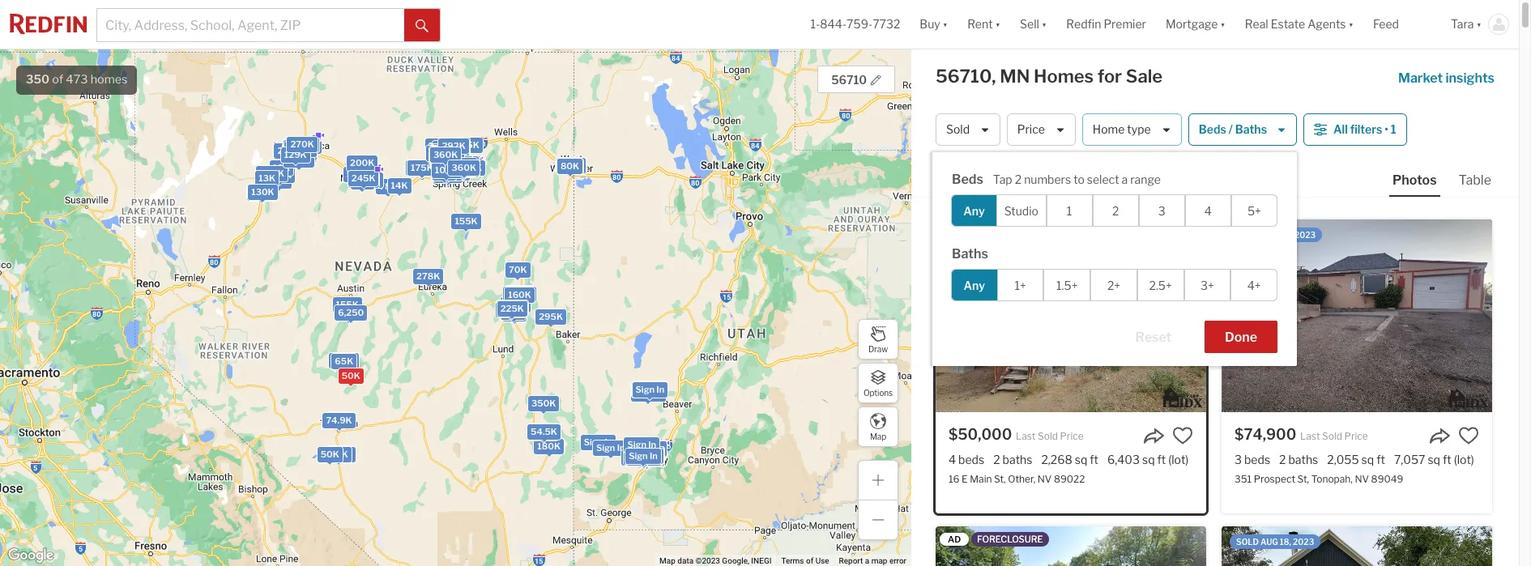 Task type: locate. For each thing, give the bounding box(es) containing it.
2 vertical spatial 15k
[[504, 303, 521, 314]]

1 vertical spatial homes
[[960, 169, 997, 183]]

2,055 sq ft
[[1327, 453, 1385, 467]]

1+ radio
[[997, 269, 1044, 301]]

1 vertical spatial 235k
[[286, 154, 310, 166]]

2 last from the left
[[1300, 430, 1320, 442]]

dialog
[[932, 152, 1297, 366]]

st, left tonopah,
[[1297, 473, 1309, 485]]

0 horizontal spatial 27k
[[330, 448, 347, 460]]

2 baths up 351 prospect st, tonopah, nv 89049
[[1279, 453, 1318, 467]]

1 horizontal spatial 160k
[[508, 289, 531, 301]]

1 (lot) from the left
[[1168, 453, 1189, 467]]

179k
[[453, 163, 475, 175]]

any inside radio
[[964, 278, 985, 292]]

0 horizontal spatial beds
[[958, 453, 984, 467]]

2 last sold price from the left
[[1300, 430, 1368, 442]]

▾ for buy ▾
[[943, 17, 948, 31]]

sold for sold aug 18, 2023
[[1236, 537, 1259, 547]]

1 inside button
[[1391, 123, 1396, 136]]

1 horizontal spatial of
[[806, 557, 813, 566]]

1 vertical spatial of
[[806, 557, 813, 566]]

price up the sort :
[[1017, 123, 1045, 136]]

1 horizontal spatial 1
[[1391, 123, 1396, 136]]

2 option group from the top
[[951, 269, 1278, 301]]

Any radio
[[951, 269, 998, 301]]

1 vertical spatial 1
[[1067, 204, 1072, 218]]

5 ▾ from the left
[[1348, 17, 1354, 31]]

sq right 6,403
[[1142, 453, 1155, 467]]

585k
[[635, 448, 660, 459]]

price up 2,055 sq ft at the bottom of the page
[[1344, 430, 1368, 442]]

2 sq from the left
[[1142, 453, 1155, 467]]

0 horizontal spatial price
[[1017, 123, 1045, 136]]

1 horizontal spatial 342k
[[500, 302, 524, 314]]

1 vertical spatial sold
[[1236, 537, 1259, 547]]

• inside button
[[1385, 123, 1388, 136]]

buy
[[920, 17, 940, 31]]

option group
[[951, 194, 1277, 227], [951, 269, 1278, 301]]

0 horizontal spatial greater las vegas association of realtors (glvar) image
[[1163, 388, 1202, 407]]

0 vertical spatial 330k
[[447, 159, 472, 170]]

520k
[[451, 163, 476, 175]]

last sold price up 2,055
[[1300, 430, 1368, 442]]

2 ft from the left
[[1157, 453, 1166, 467]]

3 up 351
[[1235, 453, 1242, 467]]

2 left 129k at the top
[[277, 145, 283, 156]]

aug left "18,"
[[1261, 537, 1278, 547]]

rent ▾ button
[[967, 0, 1001, 49]]

2 aug from the top
[[1261, 537, 1278, 547]]

greater las vegas association of realtors (glvar) image up favorite button option
[[1163, 388, 1202, 407]]

0 horizontal spatial (lot)
[[1168, 453, 1189, 467]]

4 inside checkbox
[[1204, 204, 1212, 218]]

3 for 3
[[1158, 204, 1166, 218]]

last sold price up the 2,268
[[1016, 430, 1084, 442]]

terms
[[781, 557, 804, 566]]

1 horizontal spatial 2 baths
[[1279, 453, 1318, 467]]

129k
[[284, 149, 306, 160]]

a left the range
[[1122, 173, 1128, 187]]

• left sort in the top right of the page
[[1005, 170, 1008, 184]]

2 horizontal spatial sold
[[1322, 430, 1342, 442]]

3 down the range
[[1158, 204, 1166, 218]]

ft right 6,403
[[1157, 453, 1166, 467]]

any for 1+
[[964, 278, 985, 292]]

beds for $50,000
[[958, 453, 984, 467]]

170k
[[410, 162, 433, 174]]

0 vertical spatial 78k
[[290, 148, 308, 160]]

any inside checkbox
[[963, 204, 985, 218]]

1 349k from the left
[[447, 159, 471, 170]]

nv down 2,055 sq ft at the bottom of the page
[[1355, 473, 1369, 485]]

0 vertical spatial 295k
[[434, 149, 458, 160]]

4 up 16
[[949, 453, 956, 467]]

1 beds from the left
[[958, 453, 984, 467]]

(lot) down favorite button image
[[1168, 453, 1189, 467]]

1 any from the top
[[963, 204, 985, 218]]

▾ right buy
[[943, 17, 948, 31]]

0 horizontal spatial 245k
[[351, 173, 375, 184]]

1 greater las vegas association of realtors (glvar) image from the left
[[1163, 388, 1202, 407]]

0 horizontal spatial 15k
[[287, 149, 303, 160]]

1 horizontal spatial nv
[[1355, 473, 1369, 485]]

72k
[[504, 302, 521, 314]]

4 ▾ from the left
[[1220, 17, 1226, 31]]

baths right /
[[1235, 123, 1267, 136]]

2 sold from the top
[[1236, 537, 1259, 547]]

18,
[[1280, 537, 1291, 547]]

map region
[[0, 0, 1102, 566]]

price up "2,268 sq ft"
[[1060, 430, 1084, 442]]

1.5+ radio
[[1044, 269, 1090, 301]]

0 horizontal spatial last sold price
[[1016, 430, 1084, 442]]

171k
[[411, 162, 432, 174]]

295k
[[434, 149, 458, 160], [538, 311, 563, 322]]

last up 351 prospect st, tonopah, nv 89049
[[1300, 430, 1320, 442]]

350k
[[433, 149, 458, 161], [446, 161, 471, 172], [450, 162, 475, 174], [531, 398, 556, 409]]

homes inside 473 homes •
[[960, 169, 997, 183]]

•
[[1385, 123, 1388, 136], [1005, 170, 1008, 184]]

2 2 baths from the left
[[1279, 453, 1318, 467]]

1 baths from the left
[[1003, 453, 1032, 467]]

2 beds from the left
[[1244, 453, 1270, 467]]

greater las vegas association of realtors (glvar) image
[[1163, 388, 1202, 407], [1449, 388, 1488, 407]]

▾ right tara
[[1476, 17, 1482, 31]]

7732
[[873, 17, 900, 31]]

1 ▾ from the left
[[943, 17, 948, 31]]

beds inside dialog
[[952, 172, 983, 187]]

3 inside checkbox
[[1158, 204, 1166, 218]]

any down 473 homes •
[[963, 204, 985, 218]]

ft for 2,268 sq ft
[[1090, 453, 1099, 467]]

• right 'filters'
[[1385, 123, 1388, 136]]

1 2 baths from the left
[[993, 453, 1032, 467]]

baths for $74,900
[[1288, 453, 1318, 467]]

15k
[[287, 149, 303, 160], [353, 176, 370, 187], [504, 303, 521, 314]]

2 down "select"
[[1112, 204, 1119, 218]]

0 horizontal spatial st,
[[994, 473, 1006, 485]]

sold left "18,"
[[1236, 537, 1259, 547]]

0 vertical spatial 85k
[[444, 152, 463, 164]]

▾ right mortgage at the top of the page
[[1220, 17, 1226, 31]]

155k
[[443, 152, 466, 164], [454, 216, 477, 227], [335, 299, 358, 310]]

2 ▾ from the left
[[995, 17, 1001, 31]]

0 horizontal spatial of
[[52, 72, 63, 87]]

units
[[284, 145, 307, 156]]

1 horizontal spatial st,
[[1297, 473, 1309, 485]]

1 horizontal spatial 85k
[[539, 441, 557, 452]]

140k
[[410, 162, 433, 173]]

1 horizontal spatial 235k
[[442, 139, 466, 151]]

0 horizontal spatial 135k
[[410, 162, 433, 174]]

1 sq from the left
[[1075, 453, 1087, 467]]

▾ for tara ▾
[[1476, 17, 1482, 31]]

1 ft from the left
[[1090, 453, 1099, 467]]

30,
[[1280, 230, 1293, 240]]

studio
[[1004, 204, 1038, 218]]

3 sq from the left
[[1361, 453, 1374, 467]]

5+
[[1247, 204, 1261, 218]]

sq right 7,057
[[1428, 453, 1440, 467]]

sold down 5+
[[1236, 230, 1259, 240]]

0 horizontal spatial 399k
[[288, 143, 312, 154]]

3 ft from the left
[[1376, 453, 1385, 467]]

0 horizontal spatial nv
[[1038, 473, 1052, 485]]

85k
[[444, 152, 463, 164], [539, 441, 557, 452]]

aug left 30,
[[1261, 230, 1278, 240]]

266k
[[433, 149, 457, 160]]

baths up 16 e main st, other, nv 89022
[[1003, 453, 1032, 467]]

435k
[[433, 149, 457, 160]]

1 horizontal spatial 370k
[[499, 303, 523, 314]]

1 st, from the left
[[994, 473, 1006, 485]]

0 horizontal spatial 285k
[[437, 147, 461, 159]]

473 right 350
[[66, 72, 88, 87]]

25k
[[436, 146, 454, 157]]

2 baths up 16 e main st, other, nv 89022
[[993, 453, 1032, 467]]

1 horizontal spatial price
[[1060, 430, 1084, 442]]

1 nv from the left
[[1038, 473, 1052, 485]]

price for $74,900
[[1344, 430, 1368, 442]]

map left data at bottom
[[659, 557, 675, 566]]

ad region
[[936, 527, 1206, 566]]

beds inside button
[[1199, 123, 1226, 136]]

options button
[[858, 363, 898, 403]]

4 ft from the left
[[1443, 453, 1451, 467]]

1-
[[810, 17, 820, 31]]

favorite button checkbox
[[1172, 425, 1193, 446]]

1 vertical spatial beds
[[952, 172, 983, 187]]

sq for 2,268
[[1075, 453, 1087, 467]]

2.5+ radio
[[1137, 269, 1184, 301]]

(lot) down favorite button icon at the right of page
[[1454, 453, 1474, 467]]

2.5+
[[1149, 278, 1172, 292]]

1 horizontal spatial 295k
[[538, 311, 563, 322]]

beds up 351
[[1244, 453, 1270, 467]]

map inside 'button'
[[870, 431, 886, 441]]

1 right 'filters'
[[1391, 123, 1396, 136]]

335k
[[434, 150, 458, 161], [448, 161, 472, 172], [434, 168, 458, 179]]

1 vertical spatial 342k
[[500, 302, 524, 314]]

1 vertical spatial •
[[1005, 170, 1008, 184]]

351
[[1235, 473, 1252, 485]]

baths inside button
[[1235, 123, 1267, 136]]

0 vertical spatial 180k
[[443, 154, 466, 165]]

done button
[[1205, 321, 1277, 353]]

478k
[[451, 158, 475, 170]]

338k
[[436, 150, 460, 161]]

245k
[[434, 150, 458, 162], [351, 173, 375, 184]]

table
[[1459, 173, 1491, 188]]

3 for 3 beds
[[1235, 453, 1242, 467]]

2 baths for $74,900
[[1279, 453, 1318, 467]]

▾ inside mortgage ▾ dropdown button
[[1220, 17, 1226, 31]]

sq up 89022
[[1075, 453, 1087, 467]]

of left use
[[806, 557, 813, 566]]

1 horizontal spatial 3
[[1235, 453, 1242, 467]]

1.5+
[[1056, 278, 1078, 292]]

750k
[[451, 163, 475, 174]]

0 horizontal spatial 330k
[[447, 159, 472, 170]]

1 horizontal spatial 40k
[[561, 160, 579, 172]]

2 horizontal spatial price
[[1344, 430, 1368, 442]]

1 sold from the top
[[1236, 230, 1259, 240]]

baths up the any radio
[[952, 246, 988, 262]]

16
[[949, 473, 960, 485]]

baths
[[1235, 123, 1267, 136], [952, 246, 988, 262]]

300k
[[434, 151, 459, 162], [441, 153, 466, 164]]

1 horizontal spatial last sold price
[[1300, 430, 1368, 442]]

925k
[[451, 160, 475, 171]]

photo of 16 e main st, other, nv 89022 image
[[936, 220, 1206, 412]]

sq right 2,055
[[1361, 453, 1374, 467]]

14k
[[391, 180, 407, 192]]

269k
[[499, 303, 524, 315]]

▾ right the agents
[[1348, 17, 1354, 31]]

map down options
[[870, 431, 886, 441]]

60k
[[455, 162, 474, 173], [436, 165, 454, 177], [502, 303, 521, 314], [535, 425, 554, 437]]

sq for 2,055
[[1361, 453, 1374, 467]]

4 checkbox
[[1185, 194, 1231, 227]]

1 horizontal spatial beds
[[1199, 123, 1226, 136]]

0 horizontal spatial 80k
[[510, 289, 529, 300]]

22.5k
[[287, 143, 313, 155], [288, 143, 314, 155]]

greater las vegas association of realtors (glvar) image up favorite button icon at the right of page
[[1449, 388, 1488, 407]]

of right 350
[[52, 72, 63, 87]]

1 vertical spatial 200k
[[500, 302, 525, 314]]

310k
[[434, 150, 457, 162]]

1 vertical spatial 2023
[[1293, 537, 1314, 547]]

homes right 350
[[90, 72, 128, 87]]

465k
[[288, 142, 313, 153], [432, 149, 457, 161], [451, 162, 475, 173]]

ft left 6,403
[[1090, 453, 1099, 467]]

1 vertical spatial 40k
[[561, 160, 579, 172]]

nv
[[1038, 473, 1052, 485], [1355, 473, 1369, 485]]

ft right 7,057
[[1443, 453, 1451, 467]]

1 horizontal spatial 245k
[[434, 150, 458, 162]]

292k
[[441, 140, 465, 151], [448, 158, 471, 170]]

56710, mn homes for sale
[[936, 66, 1163, 87]]

150k
[[499, 304, 522, 315]]

last up other,
[[1016, 430, 1036, 442]]

sold up 473 homes •
[[946, 123, 970, 136]]

86k
[[286, 149, 304, 160], [503, 302, 522, 314], [501, 303, 520, 314]]

beds up 'e' on the right bottom of page
[[958, 453, 984, 467]]

beds
[[958, 453, 984, 467], [1244, 453, 1270, 467]]

0 vertical spatial 2023
[[1294, 230, 1316, 240]]

2 (lot) from the left
[[1454, 453, 1474, 467]]

455k
[[447, 160, 472, 171]]

283k
[[437, 150, 461, 161]]

196k
[[500, 303, 523, 315]]

(lot) for $50,000
[[1168, 453, 1189, 467]]

380k
[[432, 150, 456, 162], [449, 158, 474, 169]]

3 ▾ from the left
[[1042, 17, 1047, 31]]

1 last from the left
[[1016, 430, 1036, 442]]

ft up 89049
[[1376, 453, 1385, 467]]

65k
[[334, 355, 353, 367]]

415k
[[433, 149, 456, 161], [432, 150, 454, 161], [450, 161, 473, 173]]

▾ right rent
[[995, 17, 1001, 31]]

1+
[[1015, 278, 1026, 292]]

2 inside map region
[[277, 145, 283, 156]]

estate
[[1271, 17, 1305, 31]]

▾ inside buy ▾ dropdown button
[[943, 17, 948, 31]]

2 inside option
[[1112, 204, 1119, 218]]

0 vertical spatial 235k
[[442, 139, 466, 151]]

1 last sold price from the left
[[1016, 430, 1084, 442]]

0 vertical spatial 399k
[[288, 143, 312, 154]]

0 vertical spatial 4
[[1204, 204, 1212, 218]]

beds for beds
[[952, 172, 983, 187]]

▾ right sell
[[1042, 17, 1047, 31]]

a left map
[[865, 557, 869, 566]]

baths up 351 prospect st, tonopah, nv 89049
[[1288, 453, 1318, 467]]

st, right main
[[994, 473, 1006, 485]]

115k
[[444, 154, 465, 166]]

• inside 473 homes •
[[1005, 170, 1008, 184]]

0 vertical spatial 15k
[[287, 149, 303, 160]]

map for map data ©2023 google, inegi
[[659, 557, 675, 566]]

0 horizontal spatial last
[[1016, 430, 1036, 442]]

2,268
[[1041, 453, 1072, 467]]

home
[[1093, 123, 1125, 136]]

• for 473 homes •
[[1005, 170, 1008, 184]]

473 up any checkbox
[[936, 169, 958, 183]]

baths inside dialog
[[952, 246, 988, 262]]

2 any from the top
[[964, 278, 985, 292]]

0 horizontal spatial 1
[[1067, 204, 1072, 218]]

0 horizontal spatial 355k
[[288, 141, 312, 152]]

sold up 2,055
[[1322, 430, 1342, 442]]

1 down tap 2 numbers to select a range
[[1067, 204, 1072, 218]]

0 vertical spatial 1
[[1391, 123, 1396, 136]]

1 vertical spatial option group
[[951, 269, 1278, 301]]

203k
[[441, 154, 465, 165]]

4 sq from the left
[[1428, 453, 1440, 467]]

1 aug from the top
[[1261, 230, 1278, 240]]

1 checkbox
[[1046, 194, 1093, 227]]

0 horizontal spatial 78k
[[290, 148, 308, 160]]

sell ▾ button
[[1020, 0, 1047, 49]]

any left 1+ radio
[[964, 278, 985, 292]]

aug for 30,
[[1261, 230, 1278, 240]]

price inside button
[[1017, 123, 1045, 136]]

ft for 2,055 sq ft
[[1376, 453, 1385, 467]]

4 right 3 checkbox
[[1204, 204, 1212, 218]]

759-
[[847, 17, 873, 31]]

1 horizontal spatial last
[[1300, 430, 1320, 442]]

rent ▾ button
[[958, 0, 1010, 49]]

beds up any checkbox
[[952, 172, 983, 187]]

▾ inside sell ▾ dropdown button
[[1042, 17, 1047, 31]]

1 vertical spatial aug
[[1261, 537, 1278, 547]]

6 ▾ from the left
[[1476, 17, 1482, 31]]

last for $50,000
[[1016, 430, 1036, 442]]

numbers
[[1024, 173, 1071, 187]]

baths for $50,000
[[1003, 453, 1032, 467]]

other,
[[1008, 473, 1035, 485]]

0 horizontal spatial sold
[[946, 123, 970, 136]]

336k
[[436, 150, 461, 161]]

0 vertical spatial homes
[[90, 72, 128, 87]]

0 horizontal spatial 210k
[[435, 150, 458, 162]]

0 horizontal spatial 200k
[[350, 157, 374, 169]]

sold for sold aug 30, 2023
[[1236, 230, 1259, 240]]

2023 right "18,"
[[1293, 537, 1314, 547]]

sold up the 2,268
[[1038, 430, 1058, 442]]

2 up prospect
[[1279, 453, 1286, 467]]

of for 350
[[52, 72, 63, 87]]

beds left /
[[1199, 123, 1226, 136]]

637k
[[436, 148, 459, 159]]

homes up any checkbox
[[960, 169, 997, 183]]

0 horizontal spatial 2 baths
[[993, 453, 1032, 467]]

490k
[[451, 164, 475, 175]]

2+
[[1107, 278, 1120, 292]]

1 horizontal spatial a
[[1122, 173, 1128, 187]]

0 vertical spatial 160k
[[458, 162, 482, 174]]

267k
[[559, 160, 582, 171]]

2023 right 30,
[[1294, 230, 1316, 240]]

nv right other,
[[1038, 473, 1052, 485]]

401k
[[434, 146, 457, 157]]

0 horizontal spatial 425k
[[291, 138, 315, 150]]

1 horizontal spatial baths
[[1288, 453, 1318, 467]]

2 baths from the left
[[1288, 453, 1318, 467]]

0 horizontal spatial 235k
[[286, 154, 310, 166]]

0 horizontal spatial baths
[[952, 246, 988, 262]]

report
[[839, 557, 863, 566]]

▾ inside rent ▾ dropdown button
[[995, 17, 1001, 31]]

0 horizontal spatial 40k
[[291, 141, 310, 152]]

a inside dialog
[[1122, 173, 1128, 187]]

0 vertical spatial baths
[[1235, 123, 1267, 136]]

0 vertical spatial •
[[1385, 123, 1388, 136]]

1 horizontal spatial 78k
[[379, 181, 397, 192]]

473
[[66, 72, 88, 87], [936, 169, 958, 183]]

1 horizontal spatial greater las vegas association of realtors (glvar) image
[[1449, 388, 1488, 407]]

225k
[[443, 152, 467, 163], [500, 303, 524, 315], [499, 304, 523, 315]]

0 horizontal spatial a
[[865, 557, 869, 566]]

1 vertical spatial a
[[865, 557, 869, 566]]

1 horizontal spatial map
[[870, 431, 886, 441]]

0 vertical spatial sold
[[1236, 230, 1259, 240]]

377k
[[437, 150, 460, 161]]

0 vertical spatial 370k
[[433, 150, 457, 161]]

133k
[[508, 289, 531, 300]]

2 greater las vegas association of realtors (glvar) image from the left
[[1449, 388, 1488, 407]]

0 vertical spatial a
[[1122, 173, 1128, 187]]



Task type: describe. For each thing, give the bounding box(es) containing it.
4+
[[1247, 278, 1261, 292]]

2 checkbox
[[1093, 194, 1139, 227]]

any for studio
[[963, 204, 985, 218]]

last sold price for $50,000
[[1016, 430, 1084, 442]]

• for all filters • 1
[[1385, 123, 1388, 136]]

498k
[[288, 148, 313, 159]]

276k
[[500, 303, 523, 314]]

tap
[[993, 173, 1012, 187]]

market insights
[[1398, 70, 1495, 86]]

2 horizontal spatial 210k
[[559, 160, 582, 171]]

2 22.5k from the left
[[288, 143, 314, 155]]

ft for 6,403 sq ft (lot)
[[1157, 453, 1166, 467]]

1 vertical spatial 245k
[[351, 173, 375, 184]]

homes
[[1034, 66, 1094, 87]]

2 up 16 e main st, other, nv 89022
[[993, 453, 1000, 467]]

greater las vegas association of realtors (glvar) image for $74,900
[[1449, 388, 1488, 407]]

sold inside button
[[946, 123, 970, 136]]

all filters • 1 button
[[1303, 113, 1407, 146]]

Any checkbox
[[951, 194, 997, 227]]

0 vertical spatial 27k
[[436, 146, 454, 158]]

10k
[[272, 162, 290, 173]]

6,403
[[1107, 453, 1140, 467]]

recommended button
[[1043, 168, 1140, 184]]

89049
[[1371, 473, 1403, 485]]

google image
[[4, 545, 58, 566]]

258k
[[441, 152, 465, 163]]

sold aug 30, 2023
[[1236, 230, 1316, 240]]

321k
[[435, 151, 457, 162]]

331k
[[442, 152, 465, 163]]

all
[[1333, 123, 1348, 136]]

1 vertical spatial 180k
[[537, 440, 560, 452]]

1 horizontal spatial 425k
[[434, 149, 458, 160]]

1 vertical spatial 78k
[[379, 181, 397, 192]]

sold for $50,000
[[1038, 430, 1058, 442]]

0 vertical spatial 473
[[66, 72, 88, 87]]

beds for $74,900
[[1244, 453, 1270, 467]]

beds / baths button
[[1188, 113, 1297, 146]]

2 nv from the left
[[1355, 473, 1369, 485]]

369k
[[447, 160, 471, 171]]

sold for $74,900
[[1322, 430, 1342, 442]]

sell ▾
[[1020, 17, 1047, 31]]

map for map
[[870, 431, 886, 441]]

2,055
[[1327, 453, 1359, 467]]

aug for 18,
[[1261, 537, 1278, 547]]

1 vertical spatial 370k
[[499, 303, 523, 314]]

2 349k from the left
[[447, 159, 472, 171]]

redfin premier button
[[1057, 0, 1156, 49]]

options
[[864, 388, 893, 397]]

240k
[[409, 162, 433, 173]]

sold button
[[936, 113, 1000, 146]]

reset button
[[1115, 321, 1192, 353]]

4 for 4 beds
[[949, 453, 956, 467]]

2 right tap
[[1015, 173, 1022, 187]]

greater las vegas association of realtors (glvar) image for $50,000
[[1163, 388, 1202, 407]]

0 vertical spatial 342k
[[434, 150, 458, 161]]

last for $74,900
[[1300, 430, 1320, 442]]

18k
[[436, 167, 453, 178]]

440k
[[434, 149, 458, 160]]

sell ▾ button
[[1010, 0, 1057, 49]]

351 prospect st, tonopah, nv 89049
[[1235, 473, 1403, 485]]

favorite button checkbox
[[1458, 425, 1479, 446]]

1 22.5k from the left
[[287, 143, 313, 155]]

131k
[[454, 162, 475, 173]]

0 vertical spatial 80k
[[560, 161, 579, 172]]

last sold price for $74,900
[[1300, 430, 1368, 442]]

market
[[1398, 70, 1443, 86]]

0 vertical spatial 355k
[[288, 141, 312, 152]]

308k
[[435, 149, 460, 160]]

tara
[[1451, 17, 1474, 31]]

of for terms
[[806, 557, 813, 566]]

2 vertical spatial 155k
[[335, 299, 358, 310]]

1 horizontal spatial 120k
[[443, 153, 465, 164]]

dialog containing beds
[[932, 152, 1297, 366]]

price for $50,000
[[1060, 430, 1084, 442]]

sq for 6,403
[[1142, 453, 1155, 467]]

6,403 sq ft (lot)
[[1107, 453, 1189, 467]]

4 for 4
[[1204, 204, 1212, 218]]

buy ▾ button
[[910, 0, 958, 49]]

1 horizontal spatial 399k
[[448, 160, 473, 171]]

1-844-759-7732
[[810, 17, 900, 31]]

0 horizontal spatial 120k
[[287, 142, 310, 153]]

submit search image
[[416, 19, 429, 32]]

▾ for sell ▾
[[1042, 17, 1047, 31]]

1 vertical spatial 330k
[[499, 303, 524, 314]]

1 vertical spatial 292k
[[448, 158, 471, 170]]

data
[[677, 557, 694, 566]]

473 inside 473 homes •
[[936, 169, 958, 183]]

5+ checkbox
[[1231, 194, 1277, 227]]

range
[[1130, 173, 1161, 187]]

$50,000
[[949, 426, 1012, 443]]

2023 for sold aug 30, 2023
[[1294, 230, 1316, 240]]

mortgage ▾
[[1166, 17, 1226, 31]]

1 vertical spatial 295k
[[538, 311, 563, 322]]

map data ©2023 google, inegi
[[659, 557, 772, 566]]

1 horizontal spatial 220k
[[559, 160, 583, 171]]

photos button
[[1389, 172, 1455, 197]]

ft for 7,057 sq ft (lot)
[[1443, 453, 1451, 467]]

1 horizontal spatial 355k
[[351, 174, 375, 185]]

1 horizontal spatial 135k
[[442, 153, 465, 164]]

mn
[[1000, 66, 1030, 87]]

1 horizontal spatial 285k
[[503, 299, 527, 311]]

map button
[[858, 407, 898, 447]]

sq for 7,057
[[1428, 453, 1440, 467]]

premier
[[1104, 17, 1146, 31]]

4+ radio
[[1231, 269, 1278, 301]]

391k
[[436, 169, 459, 181]]

0 horizontal spatial 85k
[[444, 152, 463, 164]]

1 horizontal spatial 200k
[[500, 302, 525, 314]]

1-844-759-7732 link
[[810, 17, 900, 31]]

inegi
[[751, 557, 772, 566]]

▾ inside 'real estate agents ▾' link
[[1348, 17, 1354, 31]]

319k
[[288, 143, 311, 154]]

2 baths for $50,000
[[993, 453, 1032, 467]]

105k
[[286, 142, 310, 153]]

beds for beds / baths
[[1199, 123, 1226, 136]]

282k
[[442, 152, 466, 163]]

redfin premier
[[1066, 17, 1146, 31]]

110k
[[437, 149, 459, 160]]

0 horizontal spatial 370k
[[433, 150, 457, 161]]

2 units
[[277, 145, 307, 156]]

0 horizontal spatial 180k
[[443, 154, 466, 165]]

350 of 473 homes
[[26, 72, 128, 87]]

3+ radio
[[1184, 269, 1231, 301]]

90k
[[269, 175, 288, 186]]

54.5k
[[530, 426, 557, 437]]

190k
[[456, 160, 479, 172]]

350
[[26, 72, 50, 87]]

89022
[[1054, 473, 1085, 485]]

1 horizontal spatial 390k
[[437, 151, 462, 162]]

125k
[[296, 140, 318, 152]]

2 horizontal spatial 15k
[[504, 303, 521, 314]]

©2023
[[696, 557, 720, 566]]

0 vertical spatial 40k
[[291, 141, 310, 152]]

▾ for mortgage ▾
[[1220, 17, 1226, 31]]

google,
[[722, 557, 749, 566]]

208k
[[348, 169, 372, 180]]

error
[[889, 557, 906, 566]]

83.5k
[[506, 289, 532, 300]]

0 vertical spatial 292k
[[441, 140, 465, 151]]

favorite button image
[[1458, 425, 1479, 446]]

mortgage ▾ button
[[1166, 0, 1226, 49]]

1 vertical spatial 27k
[[330, 448, 347, 460]]

1 vertical spatial 15k
[[353, 176, 370, 187]]

7,057 sq ft (lot)
[[1394, 453, 1474, 467]]

844-
[[820, 17, 847, 31]]

City, Address, School, Agent, ZIP search field
[[97, 9, 404, 41]]

56710
[[831, 73, 867, 87]]

2+ radio
[[1090, 269, 1137, 301]]

1 inside option
[[1067, 204, 1072, 218]]

▾ for rent ▾
[[995, 17, 1001, 31]]

market insights link
[[1398, 53, 1495, 88]]

1 horizontal spatial 210k
[[499, 303, 522, 315]]

0 horizontal spatial 160k
[[458, 162, 482, 174]]

2 st, from the left
[[1297, 473, 1309, 485]]

0 horizontal spatial 390k
[[288, 140, 313, 151]]

16 e main st, other, nv 89022
[[949, 473, 1085, 485]]

2023 for sold aug 18, 2023
[[1293, 537, 1314, 547]]

0 vertical spatial 155k
[[443, 152, 466, 164]]

1 vertical spatial 160k
[[508, 289, 531, 301]]

28k
[[450, 160, 469, 171]]

/
[[1229, 123, 1233, 136]]

sold aug 18, 2023
[[1236, 537, 1314, 547]]

sell
[[1020, 17, 1039, 31]]

favorite button image
[[1172, 425, 1193, 446]]

8,900
[[435, 143, 462, 154]]

1 option group from the top
[[951, 194, 1277, 227]]

for
[[1097, 66, 1122, 87]]

463k
[[291, 138, 316, 150]]

beds / baths
[[1199, 123, 1267, 136]]

Studio checkbox
[[996, 194, 1046, 227]]

real estate agents ▾
[[1245, 17, 1354, 31]]

1 vertical spatial 80k
[[510, 289, 529, 300]]

3 checkbox
[[1139, 194, 1185, 227]]

photo of 441 florence ave, tonopah, nv 89049 image
[[1222, 527, 1492, 566]]

1 vertical spatial 155k
[[454, 216, 477, 227]]

0 horizontal spatial 295k
[[434, 149, 458, 160]]

299k
[[446, 160, 470, 171]]

redfin
[[1066, 17, 1101, 31]]

0 horizontal spatial 220k
[[446, 159, 470, 170]]

photo of 351 prospect st, tonopah, nv 89049 image
[[1222, 220, 1492, 412]]

tara ▾
[[1451, 17, 1482, 31]]

home type
[[1093, 123, 1151, 136]]

(lot) for $74,900
[[1454, 453, 1474, 467]]

real estate agents ▾ link
[[1245, 0, 1354, 49]]

all filters • 1
[[1333, 123, 1396, 136]]



Task type: vqa. For each thing, say whether or not it's contained in the screenshot.
110K
yes



